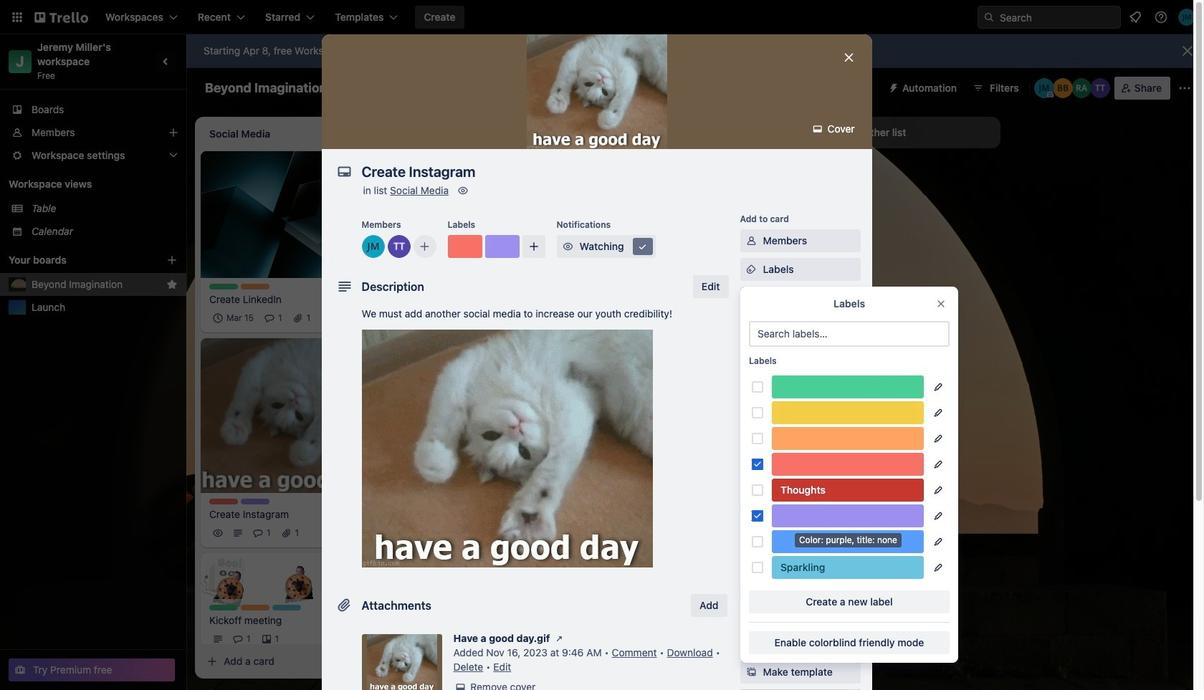 Task type: locate. For each thing, give the bounding box(es) containing it.
color: red, title: none image
[[448, 235, 482, 258], [772, 453, 924, 476]]

jeremy miller (jeremymiller198) image
[[1179, 9, 1196, 26], [545, 335, 562, 353], [354, 525, 371, 542]]

1 horizontal spatial terry turtle (terryturtle) image
[[388, 235, 411, 258]]

0 horizontal spatial create from template… image
[[571, 431, 582, 443]]

0 vertical spatial color: orange, title: none image
[[241, 284, 270, 289]]

add members to card image
[[419, 239, 431, 254]]

1 vertical spatial color: bold red, title: "thoughts" element
[[772, 479, 924, 502]]

1 horizontal spatial terry turtle (terryturtle) image
[[354, 631, 371, 648]]

have\_a\_good\_day.gif image
[[362, 330, 653, 568]]

1 color: orange, title: none image from the top
[[241, 284, 270, 289]]

1 horizontal spatial jeremy miller (jeremymiller198) image
[[1035, 78, 1055, 98]]

1 vertical spatial color: orange, title: none image
[[241, 605, 270, 611]]

1 horizontal spatial color: red, title: none image
[[772, 453, 924, 476]]

terry turtle (terryturtle) image left add members to card icon
[[388, 235, 411, 258]]

color: red, title: none image right add members to card icon
[[448, 235, 482, 258]]

None checkbox
[[433, 295, 508, 312], [209, 310, 258, 327], [433, 295, 508, 312], [209, 310, 258, 327]]

None text field
[[355, 159, 828, 185]]

1 vertical spatial terry turtle (terryturtle) image
[[333, 525, 351, 542]]

jeremy miller (jeremymiller198) image left add members to card icon
[[362, 235, 385, 258]]

1 vertical spatial jeremy miller (jeremymiller198) image
[[362, 235, 385, 258]]

color: orange, title: none image for top color: green, title: none image
[[241, 284, 270, 289]]

starred icon image
[[166, 279, 178, 290]]

terry turtle (terryturtle) image
[[1090, 78, 1111, 98], [333, 525, 351, 542], [354, 631, 371, 648]]

1 horizontal spatial color: purple, title: none image
[[485, 235, 519, 258]]

1 horizontal spatial jeremy miller (jeremymiller198) image
[[545, 335, 562, 353]]

2 vertical spatial terry turtle (terryturtle) image
[[354, 631, 371, 648]]

sm image
[[811, 122, 825, 136], [456, 184, 470, 198], [561, 239, 575, 254], [636, 239, 650, 254], [552, 632, 567, 646], [745, 665, 759, 680], [454, 680, 468, 691]]

0 horizontal spatial color: red, title: none image
[[448, 235, 482, 258]]

color: yellow, title: none image
[[772, 402, 924, 424]]

color: red, title: none image down color: orange, title: none image
[[772, 453, 924, 476]]

Search labels… text field
[[749, 321, 950, 347]]

2 horizontal spatial terry turtle (terryturtle) image
[[1090, 78, 1111, 98]]

color: green, title: none image right starred icon
[[209, 284, 238, 289]]

1 horizontal spatial color: sky, title: "sparkling" element
[[772, 556, 924, 579]]

show menu image
[[1178, 81, 1192, 95]]

0 notifications image
[[1127, 9, 1144, 26]]

search image
[[984, 11, 995, 23]]

create from template… image
[[774, 388, 786, 400], [571, 431, 582, 443]]

0 horizontal spatial terry turtle (terryturtle) image
[[354, 310, 371, 327]]

sm image
[[883, 77, 903, 97], [745, 234, 759, 248], [745, 262, 759, 277], [745, 608, 759, 622], [745, 637, 759, 651]]

color: green, title: none image up color: yellow, title: none image
[[772, 376, 924, 399]]

ruby anderson (rubyanderson7) image
[[565, 335, 582, 353]]

0 horizontal spatial color: green, title: none image
[[209, 284, 238, 289]]

edit card image
[[358, 345, 369, 356]]

0 vertical spatial color: red, title: none image
[[448, 235, 482, 258]]

terry turtle (terryturtle) image up edit card icon
[[354, 310, 371, 327]]

2 color: orange, title: none image from the top
[[241, 605, 270, 611]]

2 horizontal spatial color: purple, title: none image
[[772, 505, 924, 528]]

0 vertical spatial create from template… image
[[774, 388, 786, 400]]

0 vertical spatial color: green, title: none image
[[209, 284, 238, 289]]

1 vertical spatial color: sky, title: "sparkling" element
[[272, 605, 301, 611]]

Search field
[[995, 6, 1121, 28]]

terry turtle (terryturtle) image left ruby anderson (rubyanderson7) icon
[[525, 335, 542, 353]]

open information menu image
[[1154, 10, 1169, 24]]

0 vertical spatial jeremy miller (jeremymiller198) image
[[1179, 9, 1196, 26]]

1 vertical spatial color: green, title: none image
[[772, 376, 924, 399]]

primary element
[[0, 0, 1205, 34]]

jeremy miller (jeremymiller198) image
[[1035, 78, 1055, 98], [362, 235, 385, 258]]

your boards with 2 items element
[[9, 252, 145, 269]]

0 horizontal spatial color: bold red, title: "thoughts" element
[[413, 370, 442, 376]]

color: green, title: none image
[[209, 284, 238, 289], [772, 376, 924, 399]]

0 vertical spatial terry turtle (terryturtle) image
[[1090, 78, 1111, 98]]

jeremy miller (jeremymiller198) image left ruby anderson (rubyanderson7) image
[[1035, 78, 1055, 98]]

0 horizontal spatial jeremy miller (jeremymiller198) image
[[362, 235, 385, 258]]

add board image
[[166, 255, 178, 266]]

2 vertical spatial jeremy miller (jeremymiller198) image
[[354, 525, 371, 542]]

2 vertical spatial terry turtle (terryturtle) image
[[525, 335, 542, 353]]

color: sky, title: "sparkling" element down "color: blue, title: none" 'image'
[[772, 556, 924, 579]]

1 vertical spatial jeremy miller (jeremymiller198) image
[[545, 335, 562, 353]]

color: purple, title: none image
[[485, 235, 519, 258], [241, 499, 270, 505], [772, 505, 924, 528]]

color: bold red, title: "thoughts" element
[[413, 370, 442, 376], [772, 479, 924, 502]]

0 vertical spatial color: sky, title: "sparkling" element
[[772, 556, 924, 579]]

tooltip
[[795, 533, 902, 548]]

customize views image
[[554, 81, 569, 95]]

color: orange, title: none image
[[241, 284, 270, 289], [241, 605, 270, 611]]

color: sky, title: "sparkling" element right color: green, title: none icon
[[272, 605, 301, 611]]

bob builder (bobbuilder40) image
[[1053, 78, 1073, 98]]

color: sky, title: "sparkling" element
[[772, 556, 924, 579], [272, 605, 301, 611]]

2 horizontal spatial terry turtle (terryturtle) image
[[525, 335, 542, 353]]

terry turtle (terryturtle) image
[[388, 235, 411, 258], [354, 310, 371, 327], [525, 335, 542, 353]]



Task type: vqa. For each thing, say whether or not it's contained in the screenshot.
the leftmost "Create from template…" image
yes



Task type: describe. For each thing, give the bounding box(es) containing it.
1 vertical spatial terry turtle (terryturtle) image
[[354, 310, 371, 327]]

0 horizontal spatial terry turtle (terryturtle) image
[[333, 525, 351, 542]]

2 horizontal spatial jeremy miller (jeremymiller198) image
[[1179, 9, 1196, 26]]

1 horizontal spatial create from template… image
[[774, 388, 786, 400]]

0 vertical spatial color: bold red, title: "thoughts" element
[[413, 370, 442, 376]]

ruby anderson (rubyanderson7) image
[[1072, 78, 1092, 98]]

back to home image
[[34, 6, 88, 29]]

Board name text field
[[198, 77, 334, 100]]

1 horizontal spatial color: green, title: none image
[[772, 376, 924, 399]]

create from template… image
[[367, 656, 379, 668]]

color: red, title: none image
[[209, 499, 238, 505]]

color: green, title: none image
[[209, 605, 238, 611]]

close popover image
[[936, 298, 947, 310]]

1 vertical spatial color: red, title: none image
[[772, 453, 924, 476]]

color: orange, title: none image for color: green, title: none icon
[[241, 605, 270, 611]]

1 vertical spatial create from template… image
[[571, 431, 582, 443]]

0 vertical spatial terry turtle (terryturtle) image
[[388, 235, 411, 258]]

color: blue, title: none image
[[772, 531, 924, 554]]

0 vertical spatial jeremy miller (jeremymiller198) image
[[1035, 78, 1055, 98]]

color: orange, title: none image
[[772, 427, 924, 450]]

0 horizontal spatial color: sky, title: "sparkling" element
[[272, 605, 301, 611]]

0 horizontal spatial jeremy miller (jeremymiller198) image
[[354, 525, 371, 542]]

1 horizontal spatial color: bold red, title: "thoughts" element
[[772, 479, 924, 502]]

0 horizontal spatial color: purple, title: none image
[[241, 499, 270, 505]]



